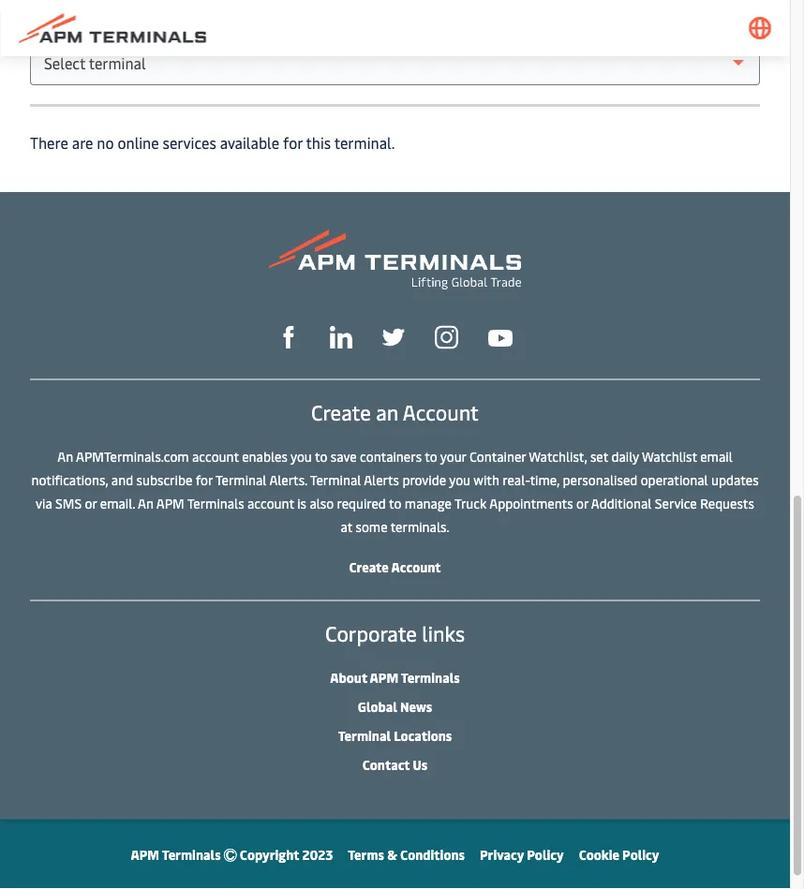 Task type: vqa. For each thing, say whether or not it's contained in the screenshot.
be
no



Task type: locate. For each thing, give the bounding box(es) containing it.
or
[[85, 494, 97, 512], [576, 494, 588, 512]]

2 or from the left
[[576, 494, 588, 512]]

this
[[306, 133, 331, 153]]

contact us
[[362, 756, 428, 774]]

sms
[[55, 494, 82, 512]]

account left enables
[[192, 447, 239, 465]]

to down alerts
[[389, 494, 402, 512]]

available
[[220, 133, 279, 153]]

truck
[[454, 494, 487, 512]]

terminal locations
[[338, 727, 452, 745]]

0 horizontal spatial policy
[[527, 846, 564, 864]]

1 vertical spatial terminals
[[401, 669, 460, 686]]

us
[[413, 756, 428, 774]]

terminal down enables
[[215, 471, 267, 489]]

to left your
[[425, 447, 437, 465]]

create down some
[[349, 558, 389, 576]]

0 vertical spatial apm
[[156, 494, 184, 512]]

2023
[[302, 846, 333, 864]]

corporate links
[[325, 619, 465, 647]]

account
[[403, 398, 479, 425], [391, 558, 441, 576]]

&
[[387, 846, 397, 864]]

to
[[315, 447, 327, 465], [425, 447, 437, 465], [389, 494, 402, 512]]

1 vertical spatial for
[[196, 471, 213, 489]]

notifications,
[[31, 471, 108, 489]]

0 vertical spatial an
[[57, 447, 73, 465]]

copyright
[[240, 846, 299, 864]]

container
[[469, 447, 526, 465]]

0 horizontal spatial for
[[196, 471, 213, 489]]

terminals left the ⓒ
[[162, 846, 221, 864]]

1 horizontal spatial policy
[[622, 846, 659, 864]]

save
[[331, 447, 357, 465]]

for
[[283, 133, 303, 153], [196, 471, 213, 489]]

services
[[163, 133, 216, 153]]

requests
[[700, 494, 754, 512]]

an right email.
[[138, 494, 154, 512]]

locations
[[394, 727, 452, 745]]

global news
[[358, 698, 432, 715]]

1 horizontal spatial or
[[576, 494, 588, 512]]

1 policy from the left
[[527, 846, 564, 864]]

about apm terminals
[[330, 669, 460, 686]]

an apmterminals.com account enables you to save containers to your container watchlist, set daily watchlist email notifications, and subscribe for terminal alerts. terminal alerts provide you with real-time, personalised operational updates via sms or email. an apm terminals account is also required to manage truck appointments or additional service requests at some terminals.
[[31, 447, 759, 536]]

0 vertical spatial create
[[311, 398, 371, 425]]

account up your
[[403, 398, 479, 425]]

create up save
[[311, 398, 371, 425]]

is
[[297, 494, 306, 512]]

1 horizontal spatial to
[[389, 494, 402, 512]]

policy right privacy
[[527, 846, 564, 864]]

or right sms
[[85, 494, 97, 512]]

terminals up 'news'
[[401, 669, 460, 686]]

terminal
[[215, 471, 267, 489], [310, 471, 361, 489], [338, 727, 391, 745]]

create
[[311, 398, 371, 425], [349, 558, 389, 576]]

about
[[330, 669, 367, 686]]

cookie policy
[[579, 846, 659, 864]]

apm down subscribe
[[156, 494, 184, 512]]

are
[[72, 133, 93, 153]]

account down alerts.
[[247, 494, 294, 512]]

0 vertical spatial terminals
[[187, 494, 244, 512]]

privacy policy
[[480, 846, 564, 864]]

account
[[192, 447, 239, 465], [247, 494, 294, 512]]

provide
[[402, 471, 446, 489]]

watchlist,
[[529, 447, 587, 465]]

apm up global
[[370, 669, 398, 686]]

0 vertical spatial for
[[283, 133, 303, 153]]

links
[[422, 619, 465, 647]]

terminals down subscribe
[[187, 494, 244, 512]]

updates
[[711, 471, 759, 489]]

manage
[[405, 494, 452, 512]]

0 horizontal spatial an
[[57, 447, 73, 465]]

0 vertical spatial you
[[290, 447, 312, 465]]

policy right cookie
[[622, 846, 659, 864]]

1 vertical spatial an
[[138, 494, 154, 512]]

terminals inside an apmterminals.com account enables you to save containers to your container watchlist, set daily watchlist email notifications, and subscribe for terminal alerts. terminal alerts provide you with real-time, personalised operational updates via sms or email. an apm terminals account is also required to manage truck appointments or additional service requests at some terminals.
[[187, 494, 244, 512]]

1 horizontal spatial for
[[283, 133, 303, 153]]

via
[[36, 494, 52, 512]]

1 vertical spatial you
[[449, 471, 471, 489]]

1 vertical spatial create
[[349, 558, 389, 576]]

terminal down save
[[310, 471, 361, 489]]

alerts.
[[269, 471, 307, 489]]

create for create an account
[[311, 398, 371, 425]]

apm left the ⓒ
[[131, 846, 159, 864]]

account down "terminals."
[[391, 558, 441, 576]]

terminal.
[[334, 133, 395, 153]]

1 vertical spatial account
[[247, 494, 294, 512]]

alerts
[[364, 471, 399, 489]]

2 horizontal spatial to
[[425, 447, 437, 465]]

policy
[[527, 846, 564, 864], [622, 846, 659, 864]]

for left this
[[283, 133, 303, 153]]

you
[[290, 447, 312, 465], [449, 471, 471, 489]]

policy for privacy policy
[[527, 846, 564, 864]]

you up alerts.
[[290, 447, 312, 465]]

contact
[[362, 756, 410, 774]]

youtube image
[[488, 330, 513, 347]]

2 policy from the left
[[622, 846, 659, 864]]

terminal down global
[[338, 727, 391, 745]]

apm
[[156, 494, 184, 512], [370, 669, 398, 686], [131, 846, 159, 864]]

0 vertical spatial account
[[192, 447, 239, 465]]

an
[[57, 447, 73, 465], [138, 494, 154, 512]]

contact us link
[[362, 756, 428, 774]]

fill 44 link
[[382, 324, 405, 349]]

you tube link
[[488, 324, 513, 348]]

an up the notifications,
[[57, 447, 73, 465]]

for inside an apmterminals.com account enables you to save containers to your container watchlist, set daily watchlist email notifications, and subscribe for terminal alerts. terminal alerts provide you with real-time, personalised operational updates via sms or email. an apm terminals account is also required to manage truck appointments or additional service requests at some terminals.
[[196, 471, 213, 489]]

0 horizontal spatial account
[[192, 447, 239, 465]]

terminals
[[187, 494, 244, 512], [401, 669, 460, 686], [162, 846, 221, 864]]

there
[[30, 133, 68, 153]]

you down your
[[449, 471, 471, 489]]

terms & conditions link
[[348, 846, 465, 864]]

for right subscribe
[[196, 471, 213, 489]]

apmterminals.com
[[76, 447, 189, 465]]

to left save
[[315, 447, 327, 465]]

or down personalised on the right bottom of page
[[576, 494, 588, 512]]

0 horizontal spatial or
[[85, 494, 97, 512]]



Task type: describe. For each thing, give the bounding box(es) containing it.
at
[[341, 518, 352, 536]]

additional
[[591, 494, 652, 512]]

news
[[400, 698, 432, 715]]

ⓒ
[[224, 846, 237, 864]]

1 horizontal spatial an
[[138, 494, 154, 512]]

terms & conditions
[[348, 846, 465, 864]]

apm terminals ⓒ copyright 2023
[[131, 846, 333, 864]]

0 horizontal spatial you
[[290, 447, 312, 465]]

global news link
[[358, 698, 432, 715]]

create account
[[349, 558, 441, 576]]

enables
[[242, 447, 288, 465]]

time,
[[530, 471, 560, 489]]

privacy
[[480, 846, 524, 864]]

set
[[590, 447, 608, 465]]

twitter image
[[382, 326, 405, 349]]

0 vertical spatial account
[[403, 398, 479, 425]]

instagram image
[[435, 326, 458, 349]]

1 horizontal spatial you
[[449, 471, 471, 489]]

with
[[474, 471, 499, 489]]

personalised
[[563, 471, 638, 489]]

subscribe
[[136, 471, 192, 489]]

policy for cookie policy
[[622, 846, 659, 864]]

email
[[700, 447, 733, 465]]

linkedin__x28_alt_x29__3_ link
[[330, 324, 352, 349]]

appointments
[[489, 494, 573, 512]]

also
[[310, 494, 334, 512]]

conditions
[[400, 846, 465, 864]]

terms
[[348, 846, 384, 864]]

required
[[337, 494, 386, 512]]

containers
[[360, 447, 422, 465]]

2 vertical spatial terminals
[[162, 846, 221, 864]]

online
[[118, 133, 159, 153]]

facebook image
[[277, 326, 300, 349]]

about apm terminals link
[[330, 669, 460, 686]]

shape link
[[277, 324, 300, 349]]

0 horizontal spatial to
[[315, 447, 327, 465]]

1 or from the left
[[85, 494, 97, 512]]

an
[[376, 398, 398, 425]]

apmt footer logo image
[[269, 230, 521, 290]]

apm inside an apmterminals.com account enables you to save containers to your container watchlist, set daily watchlist email notifications, and subscribe for terminal alerts. terminal alerts provide you with real-time, personalised operational updates via sms or email. an apm terminals account is also required to manage truck appointments or additional service requests at some terminals.
[[156, 494, 184, 512]]

there are no online services available for this terminal.
[[30, 133, 395, 153]]

create an account
[[311, 398, 479, 425]]

corporate
[[325, 619, 417, 647]]

daily
[[612, 447, 639, 465]]

terminals.
[[391, 518, 449, 536]]

your
[[440, 447, 466, 465]]

instagram link
[[435, 323, 458, 349]]

1 vertical spatial apm
[[370, 669, 398, 686]]

service
[[655, 494, 697, 512]]

watchlist
[[642, 447, 697, 465]]

cookie policy link
[[579, 846, 659, 864]]

real-
[[503, 471, 530, 489]]

linkedin image
[[330, 326, 352, 349]]

1 horizontal spatial account
[[247, 494, 294, 512]]

some
[[356, 518, 388, 536]]

privacy policy link
[[480, 846, 564, 864]]

1 vertical spatial account
[[391, 558, 441, 576]]

and
[[111, 471, 133, 489]]

create for create account
[[349, 558, 389, 576]]

cookie
[[579, 846, 619, 864]]

create account link
[[349, 558, 441, 576]]

email.
[[100, 494, 135, 512]]

global
[[358, 698, 397, 715]]

2 vertical spatial apm
[[131, 846, 159, 864]]

operational
[[641, 471, 708, 489]]

terminal locations link
[[338, 727, 452, 745]]

no
[[97, 133, 114, 153]]



